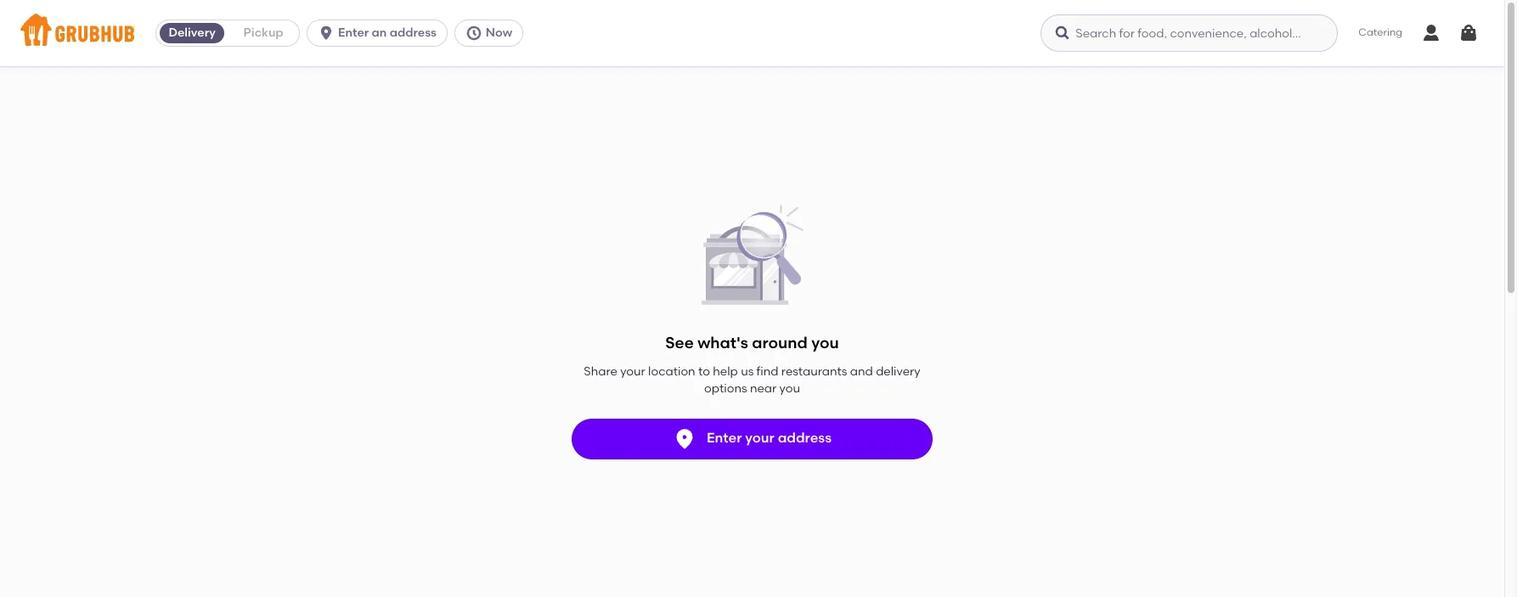 Task type: describe. For each thing, give the bounding box(es) containing it.
see
[[666, 333, 694, 352]]

and
[[851, 365, 873, 379]]

find
[[757, 365, 779, 379]]

help
[[713, 365, 738, 379]]

what's
[[698, 333, 749, 352]]

share your location to help us find restaurants and delivery options near you
[[584, 365, 921, 396]]

share
[[584, 365, 618, 379]]

enter for enter an address
[[338, 25, 369, 40]]

catering button
[[1347, 14, 1415, 52]]

position icon image
[[673, 427, 697, 451]]

near
[[750, 382, 777, 396]]

us
[[741, 365, 754, 379]]

Search for food, convenience, alcohol... search field
[[1041, 14, 1339, 52]]

around
[[752, 333, 808, 352]]

see what's around you
[[666, 333, 839, 352]]

enter for enter your address
[[707, 430, 742, 446]]

location
[[648, 365, 696, 379]]

1 horizontal spatial svg image
[[1422, 23, 1442, 43]]

you inside share your location to help us find restaurants and delivery options near you
[[780, 382, 800, 396]]

now
[[486, 25, 513, 40]]



Task type: locate. For each thing, give the bounding box(es) containing it.
svg image right catering "button"
[[1422, 23, 1442, 43]]

1 horizontal spatial your
[[746, 430, 775, 446]]

delivery
[[876, 365, 921, 379]]

address for enter your address
[[778, 430, 832, 446]]

enter your address button
[[572, 419, 933, 459]]

your for enter
[[746, 430, 775, 446]]

0 horizontal spatial svg image
[[318, 25, 335, 42]]

1 vertical spatial address
[[778, 430, 832, 446]]

1 horizontal spatial address
[[778, 430, 832, 446]]

pickup button
[[228, 20, 299, 47]]

1 vertical spatial enter
[[707, 430, 742, 446]]

0 horizontal spatial address
[[390, 25, 437, 40]]

catering
[[1359, 27, 1403, 38]]

address
[[390, 25, 437, 40], [778, 430, 832, 446]]

0 horizontal spatial enter
[[338, 25, 369, 40]]

options
[[705, 382, 747, 396]]

address for enter an address
[[390, 25, 437, 40]]

enter left an
[[338, 25, 369, 40]]

now button
[[455, 20, 530, 47]]

your down near in the bottom of the page
[[746, 430, 775, 446]]

0 vertical spatial you
[[812, 333, 839, 352]]

0 horizontal spatial you
[[780, 382, 800, 396]]

address down the restaurants
[[778, 430, 832, 446]]

main navigation navigation
[[0, 0, 1505, 66]]

restaurants
[[782, 365, 848, 379]]

your inside share your location to help us find restaurants and delivery options near you
[[621, 365, 646, 379]]

svg image inside enter an address button
[[318, 25, 335, 42]]

1 horizontal spatial you
[[812, 333, 839, 352]]

enter an address
[[338, 25, 437, 40]]

0 vertical spatial address
[[390, 25, 437, 40]]

svg image
[[1459, 23, 1480, 43], [466, 25, 483, 42], [1055, 25, 1072, 42]]

you right near in the bottom of the page
[[780, 382, 800, 396]]

you
[[812, 333, 839, 352], [780, 382, 800, 396]]

pickup
[[244, 25, 284, 40]]

enter inside main navigation navigation
[[338, 25, 369, 40]]

1 vertical spatial your
[[746, 430, 775, 446]]

1 horizontal spatial enter
[[707, 430, 742, 446]]

your inside button
[[746, 430, 775, 446]]

address right an
[[390, 25, 437, 40]]

your right "share"
[[621, 365, 646, 379]]

1 vertical spatial you
[[780, 382, 800, 396]]

enter an address button
[[307, 20, 455, 47]]

an
[[372, 25, 387, 40]]

0 vertical spatial enter
[[338, 25, 369, 40]]

0 horizontal spatial your
[[621, 365, 646, 379]]

your for share
[[621, 365, 646, 379]]

you up the restaurants
[[812, 333, 839, 352]]

svg image
[[1422, 23, 1442, 43], [318, 25, 335, 42]]

1 horizontal spatial svg image
[[1055, 25, 1072, 42]]

0 vertical spatial your
[[621, 365, 646, 379]]

svg image inside now button
[[466, 25, 483, 42]]

2 horizontal spatial svg image
[[1459, 23, 1480, 43]]

delivery button
[[156, 20, 228, 47]]

enter right the position icon
[[707, 430, 742, 446]]

delivery
[[169, 25, 216, 40]]

enter
[[338, 25, 369, 40], [707, 430, 742, 446]]

to
[[699, 365, 710, 379]]

your
[[621, 365, 646, 379], [746, 430, 775, 446]]

enter your address
[[707, 430, 832, 446]]

svg image left an
[[318, 25, 335, 42]]

address inside main navigation navigation
[[390, 25, 437, 40]]

0 horizontal spatial svg image
[[466, 25, 483, 42]]



Task type: vqa. For each thing, say whether or not it's contained in the screenshot.
Rye to the right
no



